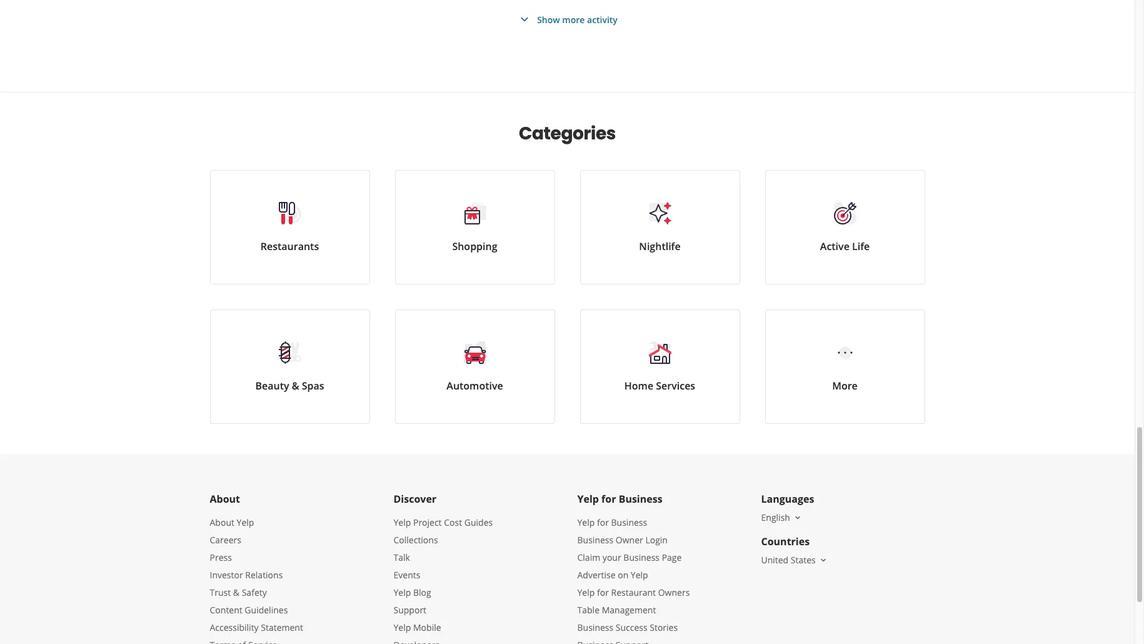 Task type: describe. For each thing, give the bounding box(es) containing it.
on
[[618, 569, 629, 581]]

content guidelines link
[[210, 604, 288, 616]]

statement
[[261, 622, 303, 634]]

category navigation section navigation
[[197, 93, 938, 454]]

collections link
[[394, 534, 438, 546]]

cost
[[444, 517, 462, 528]]

your
[[603, 552, 621, 564]]

show
[[537, 13, 560, 25]]

yelp for business
[[578, 492, 663, 506]]

yelp down "support"
[[394, 622, 411, 634]]

business down table
[[578, 622, 614, 634]]

events
[[394, 569, 421, 581]]

yelp up yelp for business link
[[578, 492, 599, 506]]

owner
[[616, 534, 643, 546]]

activity
[[587, 13, 618, 25]]

automotive link
[[395, 310, 555, 424]]

countries
[[761, 535, 810, 548]]

press link
[[210, 552, 232, 564]]

about for about
[[210, 492, 240, 506]]

yelp up collections
[[394, 517, 411, 528]]

yelp up table
[[578, 587, 595, 599]]

relations
[[245, 569, 283, 581]]

trust
[[210, 587, 231, 599]]

login
[[646, 534, 668, 546]]

yelp for restaurant owners link
[[578, 587, 690, 599]]

talk
[[394, 552, 410, 564]]

business up yelp for business link
[[619, 492, 663, 506]]

shopping link
[[395, 170, 555, 285]]

beauty & spas
[[255, 379, 324, 393]]

united states button
[[761, 554, 829, 566]]

careers
[[210, 534, 241, 546]]

active
[[820, 240, 850, 253]]

automotive
[[447, 379, 503, 393]]

yelp inside about yelp careers press investor relations trust & safety content guidelines accessibility statement
[[237, 517, 254, 528]]

yelp up 'claim'
[[578, 517, 595, 528]]

restaurant
[[611, 587, 656, 599]]

united
[[761, 554, 789, 566]]

discover
[[394, 492, 437, 506]]

spas
[[302, 379, 324, 393]]

active life
[[820, 240, 870, 253]]

yelp blog link
[[394, 587, 431, 599]]

events link
[[394, 569, 421, 581]]

owners
[[658, 587, 690, 599]]

about for about yelp careers press investor relations trust & safety content guidelines accessibility statement
[[210, 517, 234, 528]]

success
[[616, 622, 648, 634]]

business up 'claim'
[[578, 534, 614, 546]]

guidelines
[[245, 604, 288, 616]]

2 vertical spatial for
[[597, 587, 609, 599]]

press
[[210, 552, 232, 564]]

yelp right on
[[631, 569, 648, 581]]

accessibility
[[210, 622, 259, 634]]

show more activity
[[537, 13, 618, 25]]

investor
[[210, 569, 243, 581]]

restaurants link
[[210, 170, 370, 285]]

24 chevron down v2 image
[[517, 12, 532, 27]]

home
[[625, 379, 654, 393]]

yelp for business business owner login claim your business page advertise on yelp yelp for restaurant owners table management business success stories
[[578, 517, 690, 634]]

about yelp link
[[210, 517, 254, 528]]

yelp project cost guides collections talk events yelp blog support yelp mobile
[[394, 517, 493, 634]]

active life link
[[765, 170, 925, 285]]

english
[[761, 512, 790, 523]]



Task type: locate. For each thing, give the bounding box(es) containing it.
nightlife link
[[580, 170, 740, 285]]

for for yelp for business business owner login claim your business page advertise on yelp yelp for restaurant owners table management business success stories
[[597, 517, 609, 528]]

1 horizontal spatial 16 chevron down v2 image
[[819, 555, 829, 565]]

1 vertical spatial &
[[233, 587, 240, 599]]

yelp for business link
[[578, 517, 647, 528]]

about yelp careers press investor relations trust & safety content guidelines accessibility statement
[[210, 517, 303, 634]]

0 vertical spatial about
[[210, 492, 240, 506]]

trust & safety link
[[210, 587, 267, 599]]

mobile
[[413, 622, 441, 634]]

for for yelp for business
[[602, 492, 616, 506]]

& left the spas
[[292, 379, 299, 393]]

home services link
[[580, 310, 740, 424]]

about
[[210, 492, 240, 506], [210, 517, 234, 528]]

& inside about yelp careers press investor relations trust & safety content guidelines accessibility statement
[[233, 587, 240, 599]]

0 vertical spatial 16 chevron down v2 image
[[793, 513, 803, 523]]

16 chevron down v2 image for languages
[[793, 513, 803, 523]]

beauty & spas link
[[210, 310, 370, 424]]

careers link
[[210, 534, 241, 546]]

about inside about yelp careers press investor relations trust & safety content guidelines accessibility statement
[[210, 517, 234, 528]]

languages
[[761, 492, 815, 506]]

for up business owner login link
[[597, 517, 609, 528]]

stories
[[650, 622, 678, 634]]

1 horizontal spatial &
[[292, 379, 299, 393]]

business owner login link
[[578, 534, 668, 546]]

business
[[619, 492, 663, 506], [611, 517, 647, 528], [578, 534, 614, 546], [624, 552, 660, 564], [578, 622, 614, 634]]

& right trust
[[233, 587, 240, 599]]

0 vertical spatial &
[[292, 379, 299, 393]]

support link
[[394, 604, 427, 616]]

claim your business page link
[[578, 552, 682, 564]]

services
[[656, 379, 696, 393]]

0 horizontal spatial &
[[233, 587, 240, 599]]

yelp up the careers link at the bottom of the page
[[237, 517, 254, 528]]

beauty
[[255, 379, 289, 393]]

collections
[[394, 534, 438, 546]]

0 horizontal spatial 16 chevron down v2 image
[[793, 513, 803, 523]]

support
[[394, 604, 427, 616]]

1 about from the top
[[210, 492, 240, 506]]

about up the careers link at the bottom of the page
[[210, 517, 234, 528]]

page
[[662, 552, 682, 564]]

&
[[292, 379, 299, 393], [233, 587, 240, 599]]

0 vertical spatial for
[[602, 492, 616, 506]]

states
[[791, 554, 816, 566]]

show more activity button
[[517, 12, 618, 27]]

investor relations link
[[210, 569, 283, 581]]

1 vertical spatial 16 chevron down v2 image
[[819, 555, 829, 565]]

about up about yelp link
[[210, 492, 240, 506]]

claim
[[578, 552, 601, 564]]

categories
[[519, 121, 616, 146]]

management
[[602, 604, 656, 616]]

16 chevron down v2 image inside united states dropdown button
[[819, 555, 829, 565]]

safety
[[242, 587, 267, 599]]

restaurants
[[261, 240, 319, 253]]

accessibility statement link
[[210, 622, 303, 634]]

table management link
[[578, 604, 656, 616]]

16 chevron down v2 image inside english popup button
[[793, 513, 803, 523]]

guides
[[465, 517, 493, 528]]

business success stories link
[[578, 622, 678, 634]]

business down owner at the bottom right of page
[[624, 552, 660, 564]]

yelp
[[578, 492, 599, 506], [237, 517, 254, 528], [394, 517, 411, 528], [578, 517, 595, 528], [631, 569, 648, 581], [394, 587, 411, 599], [578, 587, 595, 599], [394, 622, 411, 634]]

united states
[[761, 554, 816, 566]]

advertise on yelp link
[[578, 569, 648, 581]]

project
[[413, 517, 442, 528]]

life
[[852, 240, 870, 253]]

more
[[562, 13, 585, 25]]

more link
[[765, 310, 925, 424]]

nightlife
[[639, 240, 681, 253]]

yelp project cost guides link
[[394, 517, 493, 528]]

& inside the category navigation section navigation
[[292, 379, 299, 393]]

business up owner at the bottom right of page
[[611, 517, 647, 528]]

home services
[[625, 379, 696, 393]]

english button
[[761, 512, 803, 523]]

16 chevron down v2 image down languages
[[793, 513, 803, 523]]

yelp down events link
[[394, 587, 411, 599]]

16 chevron down v2 image right states
[[819, 555, 829, 565]]

content
[[210, 604, 242, 616]]

blog
[[413, 587, 431, 599]]

shopping
[[452, 240, 498, 253]]

talk link
[[394, 552, 410, 564]]

16 chevron down v2 image for countries
[[819, 555, 829, 565]]

for up yelp for business link
[[602, 492, 616, 506]]

yelp mobile link
[[394, 622, 441, 634]]

1 vertical spatial for
[[597, 517, 609, 528]]

2 about from the top
[[210, 517, 234, 528]]

more
[[833, 379, 858, 393]]

for down advertise
[[597, 587, 609, 599]]

16 chevron down v2 image
[[793, 513, 803, 523], [819, 555, 829, 565]]

advertise
[[578, 569, 616, 581]]

1 vertical spatial about
[[210, 517, 234, 528]]

for
[[602, 492, 616, 506], [597, 517, 609, 528], [597, 587, 609, 599]]

table
[[578, 604, 600, 616]]



Task type: vqa. For each thing, say whether or not it's contained in the screenshot.
Anza
no



